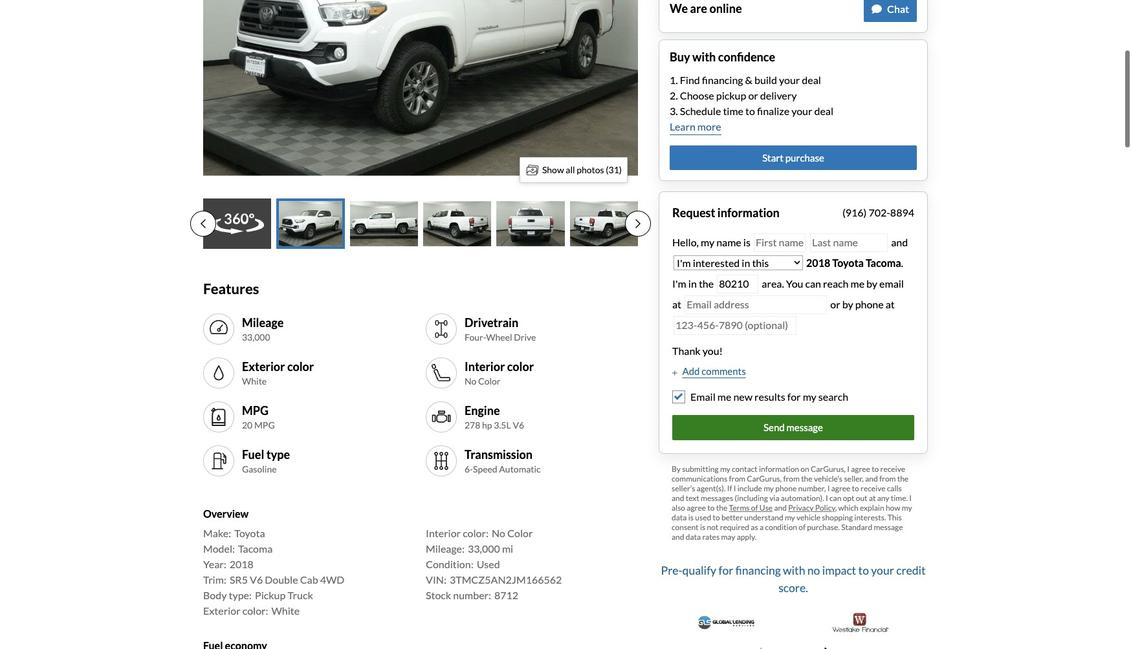 Task type: vqa. For each thing, say whether or not it's contained in the screenshot.
4WD
yes



Task type: locate. For each thing, give the bounding box(es) containing it.
i right the "vehicle's"
[[847, 464, 850, 474]]

1 horizontal spatial tacoma
[[866, 257, 901, 270]]

1 vertical spatial can
[[830, 494, 842, 503]]

condition
[[765, 523, 797, 532]]

chevron left image
[[755, 647, 762, 650]]

your up delivery
[[779, 74, 800, 86]]

mi
[[502, 543, 513, 555]]

0 horizontal spatial at
[[672, 299, 682, 311]]

in
[[688, 278, 697, 290]]

color inside exterior color white
[[287, 360, 314, 374]]

me down 2018 toyota tacoma at the right top
[[851, 278, 865, 290]]

to up which
[[852, 484, 859, 494]]

white down truck
[[272, 605, 300, 617]]

or down reach
[[831, 299, 840, 311]]

i right the if at the bottom of the page
[[734, 484, 736, 494]]

1 vertical spatial for
[[719, 565, 733, 578]]

phone
[[855, 299, 884, 311], [776, 484, 797, 494]]

1 horizontal spatial exterior
[[242, 360, 285, 374]]

drivetrain four-wheel drive
[[465, 316, 536, 343]]

is left "used"
[[688, 513, 694, 523]]

required
[[720, 523, 749, 532]]

0 horizontal spatial v6
[[250, 574, 263, 586]]

1 vertical spatial by
[[842, 299, 853, 311]]

0 horizontal spatial of
[[751, 503, 758, 513]]

0 horizontal spatial with
[[693, 50, 716, 64]]

0 horizontal spatial phone
[[776, 484, 797, 494]]

1 vertical spatial financing
[[736, 565, 781, 578]]

fuel
[[242, 448, 264, 462]]

color: down pickup at the bottom left of the page
[[242, 605, 268, 617]]

1 vertical spatial color:
[[242, 605, 268, 617]]

3 from from the left
[[880, 474, 896, 484]]

exterior down body
[[203, 605, 241, 617]]

cab
[[300, 574, 318, 586]]

can right you
[[805, 278, 821, 290]]

with up score.
[[783, 565, 805, 578]]

1 horizontal spatial agree
[[831, 484, 851, 494]]

message inside , which explain how my data is used to better understand my vehicle shopping interests. this consent is not required as a condition of purchase. standard message and data rates may apply.
[[874, 523, 903, 532]]

from left the on on the bottom right of page
[[783, 474, 800, 484]]

1 vertical spatial interior
[[426, 527, 461, 540]]

no for color:
[[492, 527, 505, 540]]

the
[[699, 278, 714, 290], [801, 474, 813, 484], [897, 474, 909, 484], [716, 503, 728, 513]]

1 horizontal spatial toyota
[[832, 257, 864, 270]]

learn more link
[[670, 119, 721, 135]]

0 horizontal spatial from
[[729, 474, 745, 484]]

understand
[[744, 513, 784, 523]]

0 horizontal spatial tacoma
[[238, 543, 273, 555]]

we
[[670, 1, 688, 16]]

color up mi
[[507, 527, 533, 540]]

1 horizontal spatial cargurus,
[[811, 464, 846, 474]]

mpg up 20
[[242, 404, 269, 418]]

my left contact
[[720, 464, 730, 474]]

comments
[[702, 366, 746, 378]]

2 vertical spatial agree
[[687, 503, 706, 513]]

comment image
[[872, 4, 882, 14]]

2018
[[806, 257, 830, 270], [230, 558, 254, 571]]

better
[[722, 513, 743, 523]]

0 vertical spatial mpg
[[242, 404, 269, 418]]

at right out
[[869, 494, 876, 503]]

or down &
[[748, 89, 758, 101]]

or by phone at
[[831, 299, 895, 311]]

0 horizontal spatial interior
[[426, 527, 461, 540]]

2018 up reach
[[806, 257, 830, 270]]

0 vertical spatial no
[[465, 376, 477, 387]]

the left terms
[[716, 503, 728, 513]]

8894
[[890, 207, 914, 219]]

by
[[867, 278, 878, 290], [842, 299, 853, 311]]

0 vertical spatial of
[[751, 503, 758, 513]]

not
[[707, 523, 719, 532]]

0 horizontal spatial color:
[[242, 605, 268, 617]]

0 horizontal spatial exterior
[[203, 605, 241, 617]]

toyota inside make: toyota model: tacoma year: 2018 trim: sr5 v6 double cab 4wd body type: pickup truck exterior color: white
[[234, 527, 265, 540]]

at down i'm
[[672, 299, 682, 311]]

my right the include
[[764, 484, 774, 494]]

color for color:
[[507, 527, 533, 540]]

search
[[819, 391, 849, 403]]

1 vertical spatial me
[[718, 391, 732, 403]]

0 horizontal spatial for
[[719, 565, 733, 578]]

0 horizontal spatial is
[[688, 513, 694, 523]]

data down text
[[672, 513, 687, 523]]

financing inside find financing & build your deal choose pickup or delivery schedule time to finalize your deal learn more
[[702, 74, 743, 86]]

view vehicle photo 5 image
[[497, 198, 565, 249]]

add
[[682, 366, 700, 378]]

0 vertical spatial v6
[[513, 420, 524, 431]]

1 horizontal spatial interior
[[465, 360, 505, 374]]

your left credit
[[871, 565, 894, 578]]

make: toyota model: tacoma year: 2018 trim: sr5 v6 double cab 4wd body type: pickup truck exterior color: white
[[203, 527, 345, 617]]

interior color image
[[431, 363, 452, 384]]

this
[[888, 513, 902, 523]]

data left the rates
[[686, 532, 701, 542]]

by
[[672, 464, 681, 474]]

278
[[465, 420, 480, 431]]

pre-qualify for financing with no impact to your credit score.
[[661, 565, 926, 595]]

1 vertical spatial with
[[783, 565, 805, 578]]

2018 up sr5
[[230, 558, 254, 571]]

1 vertical spatial 2018
[[230, 558, 254, 571]]

the up time.
[[897, 474, 909, 484]]

0 vertical spatial 33,000
[[242, 332, 270, 343]]

for inside pre-qualify for financing with no impact to your credit score.
[[719, 565, 733, 578]]

agree up ,
[[831, 484, 851, 494]]

0 vertical spatial can
[[805, 278, 821, 290]]

v6 right sr5
[[250, 574, 263, 586]]

submitting
[[682, 464, 719, 474]]

information up name
[[718, 206, 780, 220]]

0 vertical spatial tacoma
[[866, 257, 901, 270]]

mpg right 20
[[254, 420, 275, 431]]

can inside the by submitting my contact information on cargurus, i agree to receive communications from cargurus, from the vehicle's seller, and from the seller's agent(s). if i include my phone number, i agree to receive calls and text messages (including via automation). i can opt out at any time. i also agree to the
[[830, 494, 842, 503]]

0 horizontal spatial toyota
[[234, 527, 265, 540]]

with inside pre-qualify for financing with no impact to your credit score.
[[783, 565, 805, 578]]

tacoma up sr5
[[238, 543, 273, 555]]

1 vertical spatial toyota
[[234, 527, 265, 540]]

view vehicle photo 1 image
[[203, 198, 271, 249]]

photos
[[577, 164, 604, 175]]

no inside interior color: no color mileage: 33,000 mi condition: used vin: 3tmcz5an2jm166562 stock number: 8712
[[492, 527, 505, 540]]

0 horizontal spatial message
[[787, 422, 823, 434]]

2 color from the left
[[507, 360, 534, 374]]

1 vertical spatial message
[[874, 523, 903, 532]]

color: inside make: toyota model: tacoma year: 2018 trim: sr5 v6 double cab 4wd body type: pickup truck exterior color: white
[[242, 605, 268, 617]]

0 vertical spatial or
[[748, 89, 758, 101]]

1 horizontal spatial of
[[799, 523, 806, 532]]

2 vertical spatial your
[[871, 565, 894, 578]]

1 horizontal spatial white
[[272, 605, 300, 617]]

vehicle full photo image
[[203, 0, 638, 193]]

of down privacy
[[799, 523, 806, 532]]

drive
[[514, 332, 536, 343]]

33,000 down "mileage"
[[242, 332, 270, 343]]

33,000 up used
[[468, 543, 500, 555]]

fuel type image
[[208, 451, 229, 472]]

33,000 inside interior color: no color mileage: 33,000 mi condition: used vin: 3tmcz5an2jm166562 stock number: 8712
[[468, 543, 500, 555]]

data
[[672, 513, 687, 523], [686, 532, 701, 542]]

no up mi
[[492, 527, 505, 540]]

color inside "interior color no color"
[[478, 376, 501, 387]]

financing up pickup
[[702, 74, 743, 86]]

add comments
[[682, 366, 746, 378]]

for right results
[[788, 391, 801, 403]]

exterior down the mileage 33,000
[[242, 360, 285, 374]]

sr5
[[230, 574, 248, 586]]

message right send
[[787, 422, 823, 434]]

chat
[[887, 3, 909, 15]]

and right the use
[[774, 503, 787, 513]]

1 vertical spatial phone
[[776, 484, 797, 494]]

deal right finalize
[[814, 105, 834, 117]]

email
[[691, 391, 716, 403]]

0 vertical spatial toyota
[[832, 257, 864, 270]]

receive up calls
[[881, 464, 905, 474]]

me left new
[[718, 391, 732, 403]]

0 horizontal spatial 33,000
[[242, 332, 270, 343]]

add comments button
[[672, 365, 746, 379]]

Email address email field
[[685, 296, 827, 314]]

is
[[743, 237, 751, 249], [688, 513, 694, 523], [700, 523, 706, 532]]

20
[[242, 420, 253, 431]]

1 horizontal spatial with
[[783, 565, 805, 578]]

with right buy
[[693, 50, 716, 64]]

truck
[[288, 589, 313, 602]]

33,000 inside the mileage 33,000
[[242, 332, 270, 343]]

0 vertical spatial color:
[[463, 527, 489, 540]]

view vehicle photo 2 image
[[277, 198, 345, 249]]

text
[[686, 494, 699, 503]]

1 vertical spatial of
[[799, 523, 806, 532]]

online
[[710, 1, 742, 16]]

cargurus, right the on on the bottom right of page
[[811, 464, 846, 474]]

1 vertical spatial v6
[[250, 574, 263, 586]]

0 horizontal spatial color
[[478, 376, 501, 387]]

is left the not
[[700, 523, 706, 532]]

v6 right 3.5l
[[513, 420, 524, 431]]

the right in
[[699, 278, 714, 290]]

2 horizontal spatial agree
[[851, 464, 870, 474]]

0 vertical spatial 2018
[[806, 257, 830, 270]]

2 horizontal spatial is
[[743, 237, 751, 249]]

from up "(including"
[[729, 474, 745, 484]]

color up engine
[[478, 376, 501, 387]]

1 horizontal spatial at
[[869, 494, 876, 503]]

1 vertical spatial white
[[272, 605, 300, 617]]

of inside , which explain how my data is used to better understand my vehicle shopping interests. this consent is not required as a condition of purchase. standard message and data rates may apply.
[[799, 523, 806, 532]]

tab list
[[190, 198, 651, 249]]

phone up terms of use and privacy policy
[[776, 484, 797, 494]]

toyota
[[832, 257, 864, 270], [234, 527, 265, 540]]

wheel
[[486, 332, 512, 343]]

from up the "any"
[[880, 474, 896, 484]]

color inside interior color: no color mileage: 33,000 mi condition: used vin: 3tmcz5an2jm166562 stock number: 8712
[[507, 527, 533, 540]]

1 vertical spatial information
[[759, 464, 799, 474]]

and inside , which explain how my data is used to better understand my vehicle shopping interests. this consent is not required as a condition of purchase. standard message and data rates may apply.
[[672, 532, 684, 542]]

1 vertical spatial receive
[[861, 484, 886, 494]]

and up .
[[889, 237, 908, 249]]

information inside the by submitting my contact information on cargurus, i agree to receive communications from cargurus, from the vehicle's seller, and from the seller's agent(s). if i include my phone number, i agree to receive calls and text messages (including via automation). i can opt out at any time. i also agree to the
[[759, 464, 799, 474]]

view vehicle photo 3 image
[[350, 198, 418, 249]]

information left the on on the bottom right of page
[[759, 464, 799, 474]]

1 color from the left
[[287, 360, 314, 374]]

0 horizontal spatial 2018
[[230, 558, 254, 571]]

2 horizontal spatial from
[[880, 474, 896, 484]]

0 horizontal spatial color
[[287, 360, 314, 374]]

,
[[835, 503, 837, 513]]

interior inside "interior color no color"
[[465, 360, 505, 374]]

0 horizontal spatial white
[[242, 376, 267, 387]]

interior down four-
[[465, 360, 505, 374]]

send
[[764, 422, 785, 434]]

to right impact on the bottom
[[859, 565, 869, 578]]

phone down email
[[855, 299, 884, 311]]

0 horizontal spatial no
[[465, 376, 477, 387]]

buy
[[670, 50, 690, 64]]

qualify
[[682, 565, 716, 578]]

all
[[566, 164, 575, 175]]

color: up used
[[463, 527, 489, 540]]

agree up out
[[851, 464, 870, 474]]

deal right the build
[[802, 74, 821, 86]]

you
[[786, 278, 803, 290]]

color for exterior color
[[287, 360, 314, 374]]

pre-
[[661, 565, 683, 578]]

cargurus, up via in the right of the page
[[747, 474, 782, 484]]

choose
[[680, 89, 714, 101]]

color for color
[[478, 376, 501, 387]]

white
[[242, 376, 267, 387], [272, 605, 300, 617]]

toyota down last name field
[[832, 257, 864, 270]]

0 horizontal spatial or
[[748, 89, 758, 101]]

0 vertical spatial financing
[[702, 74, 743, 86]]

1 vertical spatial tacoma
[[238, 543, 273, 555]]

0 horizontal spatial by
[[842, 299, 853, 311]]

and down also
[[672, 532, 684, 542]]

Phone (optional) telephone field
[[674, 317, 797, 335]]

a
[[760, 523, 764, 532]]

interior color no color
[[465, 360, 534, 387]]

send message
[[764, 422, 823, 434]]

1 horizontal spatial color
[[507, 527, 533, 540]]

no inside "interior color no color"
[[465, 376, 477, 387]]

color inside "interior color no color"
[[507, 360, 534, 374]]

of left the use
[[751, 503, 758, 513]]

by left email
[[867, 278, 878, 290]]

interior inside interior color: no color mileage: 33,000 mi condition: used vin: 3tmcz5an2jm166562 stock number: 8712
[[426, 527, 461, 540]]

0 vertical spatial message
[[787, 422, 823, 434]]

can
[[805, 278, 821, 290], [830, 494, 842, 503]]

1 horizontal spatial 33,000
[[468, 543, 500, 555]]

no right interior color icon
[[465, 376, 477, 387]]

tacoma up email
[[866, 257, 901, 270]]

1 horizontal spatial color
[[507, 360, 534, 374]]

drivetrain image
[[431, 319, 452, 340]]

white up mpg 20 mpg
[[242, 376, 267, 387]]

0 vertical spatial with
[[693, 50, 716, 64]]

white inside make: toyota model: tacoma year: 2018 trim: sr5 v6 double cab 4wd body type: pickup truck exterior color: white
[[272, 605, 300, 617]]

color
[[478, 376, 501, 387], [507, 527, 533, 540]]

view vehicle photo 4 image
[[423, 198, 491, 249]]

0 vertical spatial exterior
[[242, 360, 285, 374]]

double
[[265, 574, 298, 586]]

to right time
[[746, 105, 755, 117]]

message inside button
[[787, 422, 823, 434]]

no
[[465, 376, 477, 387], [492, 527, 505, 540]]

time
[[723, 105, 744, 117]]

for right qualify
[[719, 565, 733, 578]]

also
[[672, 503, 685, 513]]

seller,
[[844, 474, 864, 484]]

0 vertical spatial data
[[672, 513, 687, 523]]

by down reach
[[842, 299, 853, 311]]

terms
[[729, 503, 750, 513]]

0 vertical spatial white
[[242, 376, 267, 387]]

0 vertical spatial interior
[[465, 360, 505, 374]]

messages
[[701, 494, 733, 503]]

0 vertical spatial color
[[478, 376, 501, 387]]

from
[[729, 474, 745, 484], [783, 474, 800, 484], [880, 474, 896, 484]]

vehicle's
[[814, 474, 843, 484]]

financing down apply. on the right of page
[[736, 565, 781, 578]]

by inside area. you can reach me by email at
[[867, 278, 878, 290]]

to inside find financing & build your deal choose pickup or delivery schedule time to finalize your deal learn more
[[746, 105, 755, 117]]

agree right also
[[687, 503, 706, 513]]

mileage image
[[208, 319, 229, 340]]

is right name
[[743, 237, 751, 249]]

trim:
[[203, 574, 226, 586]]

to right "used"
[[713, 513, 720, 523]]

the up automation).
[[801, 474, 813, 484]]

can left opt
[[830, 494, 842, 503]]

message down "how"
[[874, 523, 903, 532]]

of
[[751, 503, 758, 513], [799, 523, 806, 532]]

1 horizontal spatial no
[[492, 527, 505, 540]]

1 vertical spatial 33,000
[[468, 543, 500, 555]]

email
[[880, 278, 904, 290]]

0 horizontal spatial can
[[805, 278, 821, 290]]

at down email
[[886, 299, 895, 311]]

i left ,
[[826, 494, 828, 503]]

1 horizontal spatial from
[[783, 474, 800, 484]]

interior up the mileage:
[[426, 527, 461, 540]]

1 horizontal spatial for
[[788, 391, 801, 403]]

hp
[[482, 420, 492, 431]]

if
[[727, 484, 732, 494]]

i right the number,
[[828, 484, 830, 494]]

delivery
[[760, 89, 797, 101]]

exterior color image
[[208, 363, 229, 384]]

for
[[788, 391, 801, 403], [719, 565, 733, 578]]

0 horizontal spatial me
[[718, 391, 732, 403]]

any
[[877, 494, 890, 503]]

1 horizontal spatial by
[[867, 278, 878, 290]]

i right time.
[[910, 494, 912, 503]]

0 vertical spatial phone
[[855, 299, 884, 311]]

interior color: no color mileage: 33,000 mi condition: used vin: 3tmcz5an2jm166562 stock number: 8712
[[426, 527, 562, 602]]

1 horizontal spatial message
[[874, 523, 903, 532]]

toyota down overview
[[234, 527, 265, 540]]

receive up the explain
[[861, 484, 886, 494]]

your down delivery
[[792, 105, 813, 117]]



Task type: describe. For each thing, give the bounding box(es) containing it.
show all photos (31)
[[542, 164, 622, 175]]

number,
[[798, 484, 826, 494]]

tacoma inside make: toyota model: tacoma year: 2018 trim: sr5 v6 double cab 4wd body type: pickup truck exterior color: white
[[238, 543, 273, 555]]

buy with confidence
[[670, 50, 775, 64]]

0 vertical spatial agree
[[851, 464, 870, 474]]

. i'm in the
[[672, 257, 903, 290]]

start
[[762, 152, 784, 164]]

standard
[[841, 523, 872, 532]]

can inside area. you can reach me by email at
[[805, 278, 821, 290]]

on
[[801, 464, 809, 474]]

2018 inside make: toyota model: tacoma year: 2018 trim: sr5 v6 double cab 4wd body type: pickup truck exterior color: white
[[230, 558, 254, 571]]

no
[[808, 565, 820, 578]]

prev page image
[[201, 219, 206, 229]]

vehicle
[[797, 513, 821, 523]]

privacy policy link
[[788, 503, 835, 513]]

mileage 33,000
[[242, 316, 284, 343]]

exterior inside exterior color white
[[242, 360, 285, 374]]

schedule
[[680, 105, 721, 117]]

pickup
[[255, 589, 286, 602]]

pickup
[[716, 89, 746, 101]]

hello, my name is
[[672, 237, 753, 249]]

0 vertical spatial for
[[788, 391, 801, 403]]

four-
[[465, 332, 486, 343]]

2 from from the left
[[783, 474, 800, 484]]

8712
[[494, 589, 518, 602]]

1 vertical spatial mpg
[[254, 420, 275, 431]]

email me new results for my search
[[691, 391, 849, 403]]

automation).
[[781, 494, 824, 503]]

are
[[690, 1, 707, 16]]

financing inside pre-qualify for financing with no impact to your credit score.
[[736, 565, 781, 578]]

, which explain how my data is used to better understand my vehicle shopping interests. this consent is not required as a condition of purchase. standard message and data rates may apply.
[[672, 503, 912, 542]]

show all photos (31) link
[[520, 157, 628, 183]]

calls
[[887, 484, 902, 494]]

purchase.
[[807, 523, 840, 532]]

your inside pre-qualify for financing with no impact to your credit score.
[[871, 565, 894, 578]]

plus image
[[672, 370, 677, 376]]

1 from from the left
[[729, 474, 745, 484]]

engine 278 hp 3.5l v6
[[465, 404, 524, 431]]

mileage
[[242, 316, 284, 330]]

0 horizontal spatial cargurus,
[[747, 474, 782, 484]]

mpg 20 mpg
[[242, 404, 275, 431]]

find
[[680, 74, 700, 86]]

more
[[698, 120, 721, 132]]

me inside area. you can reach me by email at
[[851, 278, 865, 290]]

at inside area. you can reach me by email at
[[672, 299, 682, 311]]

0 vertical spatial information
[[718, 206, 780, 220]]

Zip code field
[[717, 275, 759, 294]]

0 vertical spatial your
[[779, 74, 800, 86]]

1 horizontal spatial is
[[700, 523, 706, 532]]

communications
[[672, 474, 728, 484]]

(31)
[[606, 164, 622, 175]]

1 vertical spatial data
[[686, 532, 701, 542]]

6-
[[465, 464, 473, 475]]

automatic
[[499, 464, 541, 475]]

1 horizontal spatial phone
[[855, 299, 884, 311]]

thank
[[672, 345, 701, 358]]

shopping
[[822, 513, 853, 523]]

name
[[717, 237, 742, 249]]

at inside the by submitting my contact information on cargurus, i agree to receive communications from cargurus, from the vehicle's seller, and from the seller's agent(s). if i include my phone number, i agree to receive calls and text messages (including via automation). i can opt out at any time. i also agree to the
[[869, 494, 876, 503]]

stock
[[426, 589, 451, 602]]

to right seller,
[[872, 464, 879, 474]]

my left name
[[701, 237, 715, 249]]

the inside . i'm in the
[[699, 278, 714, 290]]

area.
[[762, 278, 784, 290]]

exterior color white
[[242, 360, 314, 387]]

Last name field
[[810, 234, 888, 252]]

which
[[838, 503, 859, 513]]

1 vertical spatial agree
[[831, 484, 851, 494]]

to inside pre-qualify for financing with no impact to your credit score.
[[859, 565, 869, 578]]

phone inside the by submitting my contact information on cargurus, i agree to receive communications from cargurus, from the vehicle's seller, and from the seller's agent(s). if i include my phone number, i agree to receive calls and text messages (including via automation). i can opt out at any time. i also agree to the
[[776, 484, 797, 494]]

consent
[[672, 523, 699, 532]]

body
[[203, 589, 227, 602]]

agent(s).
[[697, 484, 726, 494]]

mpg image
[[208, 407, 229, 428]]

my right "how"
[[902, 503, 912, 513]]

transmission image
[[431, 451, 452, 472]]

show
[[542, 164, 564, 175]]

finalize
[[757, 105, 790, 117]]

v6 inside engine 278 hp 3.5l v6
[[513, 420, 524, 431]]

find financing & build your deal choose pickup or delivery schedule time to finalize your deal learn more
[[670, 74, 834, 132]]

drivetrain
[[465, 316, 519, 330]]

mileage:
[[426, 543, 465, 555]]

new
[[734, 391, 753, 403]]

via
[[770, 494, 780, 503]]

toyota for model:
[[234, 527, 265, 540]]

use
[[760, 503, 773, 513]]

type:
[[229, 589, 252, 602]]

my left "search"
[[803, 391, 817, 403]]

interior for color
[[465, 360, 505, 374]]

condition:
[[426, 558, 474, 571]]

0 vertical spatial receive
[[881, 464, 905, 474]]

chevron right image
[[825, 647, 832, 650]]

out
[[856, 494, 868, 503]]

engine image
[[431, 407, 452, 428]]

may
[[721, 532, 735, 542]]

overview
[[203, 508, 249, 521]]

2 horizontal spatial at
[[886, 299, 895, 311]]

privacy
[[788, 503, 814, 513]]

white inside exterior color white
[[242, 376, 267, 387]]

color: inside interior color: no color mileage: 33,000 mi condition: used vin: 3tmcz5an2jm166562 stock number: 8712
[[463, 527, 489, 540]]

thank you!
[[672, 345, 723, 358]]

to inside , which explain how my data is used to better understand my vehicle shopping interests. this consent is not required as a condition of purchase. standard message and data rates may apply.
[[713, 513, 720, 523]]

by submitting my contact information on cargurus, i agree to receive communications from cargurus, from the vehicle's seller, and from the seller's agent(s). if i include my phone number, i agree to receive calls and text messages (including via automation). i can opt out at any time. i also agree to the
[[672, 464, 912, 513]]

&
[[745, 74, 753, 86]]

color for interior color
[[507, 360, 534, 374]]

1 horizontal spatial 2018
[[806, 257, 830, 270]]

my left vehicle
[[785, 513, 795, 523]]

or inside find financing & build your deal choose pickup or delivery schedule time to finalize your deal learn more
[[748, 89, 758, 101]]

terms of use link
[[729, 503, 773, 513]]

First name field
[[754, 234, 806, 252]]

0 horizontal spatial agree
[[687, 503, 706, 513]]

1 vertical spatial your
[[792, 105, 813, 117]]

1 horizontal spatial or
[[831, 299, 840, 311]]

to down agent(s).
[[708, 503, 715, 513]]

no for color
[[465, 376, 477, 387]]

interior for color:
[[426, 527, 461, 540]]

year:
[[203, 558, 226, 571]]

i'm
[[672, 278, 686, 290]]

learn
[[670, 120, 696, 132]]

toyota for tacoma
[[832, 257, 864, 270]]

we are online
[[670, 1, 742, 16]]

time.
[[891, 494, 908, 503]]

send message button
[[672, 415, 914, 441]]

view vehicle photo 6 image
[[570, 198, 638, 249]]

v6 inside make: toyota model: tacoma year: 2018 trim: sr5 v6 double cab 4wd body type: pickup truck exterior color: white
[[250, 574, 263, 586]]

build
[[755, 74, 777, 86]]

score.
[[779, 582, 808, 595]]

next page image
[[636, 219, 641, 229]]

engine
[[465, 404, 500, 418]]

exterior inside make: toyota model: tacoma year: 2018 trim: sr5 v6 double cab 4wd body type: pickup truck exterior color: white
[[203, 605, 241, 617]]

and left text
[[672, 494, 684, 503]]

policy
[[815, 503, 835, 513]]

seller's
[[672, 484, 695, 494]]

include
[[738, 484, 762, 494]]

explain
[[860, 503, 884, 513]]

and right seller,
[[865, 474, 878, 484]]

0 vertical spatial deal
[[802, 74, 821, 86]]

contact
[[732, 464, 758, 474]]

gasoline
[[242, 464, 277, 475]]

1 vertical spatial deal
[[814, 105, 834, 117]]



